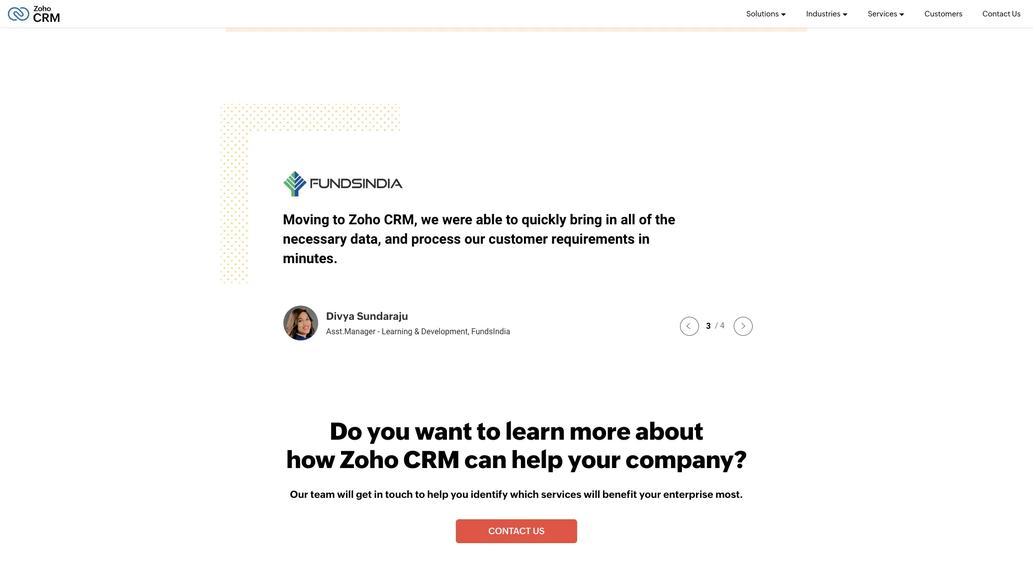 Task type: locate. For each thing, give the bounding box(es) containing it.
1 horizontal spatial will
[[584, 489, 601, 500]]

0 vertical spatial we
[[421, 211, 439, 228]]

1 horizontal spatial in
[[606, 211, 618, 228]]

will
[[337, 489, 354, 500], [584, 489, 601, 500]]

we
[[585, 231, 605, 247]]

services
[[869, 9, 898, 18]]

accomplish
[[283, 270, 355, 286]]

help
[[512, 446, 563, 474], [428, 489, 449, 500]]

1 vertical spatial you
[[451, 489, 469, 500]]

1 vertical spatial of
[[402, 231, 415, 247]]

zoho up data,
[[349, 211, 381, 228]]

in right the we
[[639, 231, 650, 247]]

1 horizontal spatial we
[[612, 250, 629, 267]]

data,
[[351, 231, 382, 247]]

your down more
[[568, 446, 621, 474]]

quickly.
[[452, 270, 500, 286]]

want
[[415, 417, 472, 445]]

zoho
[[349, 211, 381, 228], [340, 446, 399, 474]]

0 horizontal spatial in
[[374, 489, 383, 500]]

your right benefit
[[640, 489, 662, 500]]

1 vertical spatial can
[[633, 250, 655, 267]]

minutes.
[[283, 250, 338, 267]]

1 vertical spatial help
[[428, 489, 449, 500]]

entire
[[482, 231, 518, 247]]

can inside do you want to learn more about how zoho crm can help your company?
[[465, 446, 507, 474]]

get
[[356, 489, 372, 500]]

help down learn
[[512, 446, 563, 474]]

you left "identify"
[[451, 489, 469, 500]]

custom
[[408, 250, 455, 267]]

to right the want
[[477, 417, 501, 445]]

help inside do you want to learn more about how zoho crm can help your company?
[[512, 446, 563, 474]]

0 vertical spatial help
[[512, 446, 563, 474]]

we up process
[[421, 211, 439, 228]]

0 horizontal spatial can
[[465, 446, 507, 474]]

4
[[721, 321, 725, 331]]

the
[[614, 211, 634, 228], [656, 211, 676, 228]]

how
[[287, 446, 336, 474]]

development,
[[422, 327, 470, 336]]

solutions
[[747, 9, 779, 18]]

can
[[608, 231, 631, 247], [633, 250, 655, 267], [465, 446, 507, 474]]

0 vertical spatial in
[[606, 211, 618, 228]]

3
[[707, 321, 711, 331]]

of
[[639, 211, 652, 228], [402, 231, 415, 247]]

customer
[[489, 231, 548, 247]]

benefit
[[603, 489, 638, 500]]

0 vertical spatial your
[[568, 446, 621, 474]]

2 horizontal spatial can
[[633, 250, 655, 267]]

company?
[[626, 446, 747, 474]]

1 vertical spatial in
[[639, 231, 650, 247]]

and up 'business.'
[[530, 211, 554, 228]]

0 vertical spatial zoho
[[349, 211, 381, 228]]

zoho up get
[[340, 446, 399, 474]]

your inside do you want to learn more about how zoho crm can help your company?
[[568, 446, 621, 474]]

1 vertical spatial zoho
[[340, 446, 399, 474]]

help down crm
[[428, 489, 449, 500]]

and down crm,
[[385, 231, 408, 247]]

1 vertical spatial we
[[612, 250, 629, 267]]

2 will from the left
[[584, 489, 601, 500]]

divya
[[326, 311, 355, 323]]

the up generate
[[656, 211, 676, 228]]

generate
[[634, 231, 690, 247]]

were
[[443, 211, 473, 228]]

contact us
[[489, 526, 545, 536]]

0 horizontal spatial the
[[614, 211, 634, 228]]

robust,
[[483, 211, 527, 228]]

in right get
[[374, 489, 383, 500]]

contact us link
[[983, 0, 1021, 27]]

touch
[[385, 489, 413, 500]]

operating
[[327, 211, 386, 228]]

0 horizontal spatial your
[[568, 446, 621, 474]]

our
[[465, 231, 486, 247]]

2 the from the left
[[656, 211, 676, 228]]

0 horizontal spatial help
[[428, 489, 449, 500]]

1 horizontal spatial the
[[656, 211, 676, 228]]

1 horizontal spatial of
[[639, 211, 652, 228]]

we down requirements
[[612, 250, 629, 267]]

you
[[367, 417, 410, 445], [451, 489, 469, 500]]

1 horizontal spatial you
[[451, 489, 469, 500]]

you inside do you want to learn more about how zoho crm can help your company?
[[367, 417, 410, 445]]

2 vertical spatial in
[[374, 489, 383, 500]]

0 vertical spatial of
[[639, 211, 652, 228]]

can down generate
[[633, 250, 655, 267]]

to right touch
[[415, 489, 425, 500]]

in
[[606, 211, 618, 228], [639, 231, 650, 247], [374, 489, 383, 500]]

in left all
[[606, 211, 618, 228]]

1 horizontal spatial help
[[512, 446, 563, 474]]

you right do
[[367, 417, 410, 445]]

learning
[[382, 327, 413, 336]]

collective
[[283, 231, 343, 247]]

zoho inside moving to zoho crm, we were able to quickly bring in all of the necessary data, and process our customer requirements in minutes.
[[349, 211, 381, 228]]

which
[[510, 489, 539, 500]]

able
[[476, 211, 503, 228]]

to
[[333, 211, 345, 228], [506, 211, 519, 228], [477, 417, 501, 445], [415, 489, 425, 500]]

0 horizontal spatial will
[[337, 489, 354, 500]]

we inside moving to zoho crm, we were able to quickly bring in all of the necessary data, and process our customer requirements in minutes.
[[421, 211, 439, 228]]

memory
[[347, 231, 398, 247]]

0 horizontal spatial you
[[367, 417, 410, 445]]

of down system
[[402, 231, 415, 247]]

moving to zoho crm, we were able to quickly bring in all of the necessary data, and process our customer requirements in minutes.
[[283, 211, 676, 267]]

do you want to learn more about how zoho crm can help your company?
[[287, 417, 747, 474]]

will left benefit
[[584, 489, 601, 500]]

we
[[421, 211, 439, 228], [612, 250, 629, 267]]

requirements
[[552, 231, 635, 247]]

0 horizontal spatial we
[[421, 211, 439, 228]]

1 horizontal spatial your
[[640, 489, 662, 500]]

&
[[415, 327, 420, 336]]

will left get
[[337, 489, 354, 500]]

can up "identify"
[[465, 446, 507, 474]]

the inside zoho's operating system is very robust, and contains the collective memory of selectra's entire business. we can generate workflow loads and custom functions ourselves and we can accomplish new initiatives quickly.
[[614, 211, 634, 228]]

0 horizontal spatial of
[[402, 231, 415, 247]]

initiatives
[[388, 270, 449, 286]]

2 vertical spatial can
[[465, 446, 507, 474]]

0 vertical spatial you
[[367, 417, 410, 445]]

of right all
[[639, 211, 652, 228]]

the up requirements
[[614, 211, 634, 228]]

can down all
[[608, 231, 631, 247]]

functions
[[458, 250, 517, 267]]

our team will get in touch to help you identify which services will benefit your enterprise most.
[[290, 489, 744, 500]]

your
[[568, 446, 621, 474], [640, 489, 662, 500]]

and
[[530, 211, 554, 228], [385, 231, 408, 247], [381, 250, 405, 267], [585, 250, 608, 267]]

very
[[453, 211, 480, 228]]

0 vertical spatial can
[[608, 231, 631, 247]]

crm
[[404, 446, 460, 474]]

workflow
[[283, 250, 340, 267]]

/
[[715, 321, 719, 331]]

1 the from the left
[[614, 211, 634, 228]]



Task type: describe. For each thing, give the bounding box(es) containing it.
zoho inside do you want to learn more about how zoho crm can help your company?
[[340, 446, 399, 474]]

necessary
[[283, 231, 347, 247]]

learn
[[506, 417, 565, 445]]

crm,
[[384, 211, 418, 228]]

process
[[412, 231, 461, 247]]

contact us
[[983, 9, 1021, 18]]

-
[[378, 327, 380, 336]]

the inside moving to zoho crm, we were able to quickly bring in all of the necessary data, and process our customer requirements in minutes.
[[656, 211, 676, 228]]

us
[[533, 526, 545, 536]]

customers
[[925, 9, 963, 18]]

loads
[[344, 250, 378, 267]]

1 will from the left
[[337, 489, 354, 500]]

moving
[[283, 211, 330, 228]]

system
[[390, 211, 435, 228]]

zoho's operating system is very robust, and contains the collective memory of selectra's entire business. we can generate workflow loads and custom functions ourselves and we can accomplish new initiatives quickly.
[[283, 211, 690, 286]]

and down the we
[[585, 250, 608, 267]]

1 horizontal spatial can
[[608, 231, 631, 247]]

is
[[439, 211, 450, 228]]

and down "memory"
[[381, 250, 405, 267]]

industries
[[807, 9, 841, 18]]

enterprise
[[664, 489, 714, 500]]

selectra's
[[418, 231, 479, 247]]

zoho's
[[283, 211, 323, 228]]

more
[[570, 417, 631, 445]]

we inside zoho's operating system is very robust, and contains the collective memory of selectra's entire business. we can generate workflow loads and custom functions ourselves and we can accomplish new initiatives quickly.
[[612, 250, 629, 267]]

business.
[[522, 231, 582, 247]]

of inside zoho's operating system is very robust, and contains the collective memory of selectra's entire business. we can generate workflow loads and custom functions ourselves and we can accomplish new initiatives quickly.
[[402, 231, 415, 247]]

new
[[359, 270, 384, 286]]

2 horizontal spatial in
[[639, 231, 650, 247]]

about
[[636, 417, 704, 445]]

zoho crm logo image
[[7, 3, 60, 25]]

us
[[1013, 9, 1021, 18]]

quickly
[[522, 211, 567, 228]]

identify
[[471, 489, 508, 500]]

contact
[[983, 9, 1011, 18]]

and inside moving to zoho crm, we were able to quickly bring in all of the necessary data, and process our customer requirements in minutes.
[[385, 231, 408, 247]]

contact
[[489, 526, 531, 536]]

do
[[330, 417, 362, 445]]

to inside do you want to learn more about how zoho crm can help your company?
[[477, 417, 501, 445]]

bring
[[570, 211, 603, 228]]

3 / 4
[[707, 321, 725, 331]]

to up "customer" on the top of page
[[506, 211, 519, 228]]

contains
[[557, 211, 611, 228]]

sundaraju
[[357, 311, 409, 323]]

fundsindia
[[472, 327, 511, 336]]

1 vertical spatial your
[[640, 489, 662, 500]]

services
[[542, 489, 582, 500]]

all
[[621, 211, 636, 228]]

customers link
[[925, 0, 963, 27]]

to up necessary
[[333, 211, 345, 228]]

ourselves
[[521, 250, 581, 267]]

contact us link
[[456, 519, 578, 543]]

our
[[290, 489, 308, 500]]

most.
[[716, 489, 744, 500]]

divya sundaraju asst.manager - learning & development, fundsindia
[[326, 311, 511, 336]]

of inside moving to zoho crm, we were able to quickly bring in all of the necessary data, and process our customer requirements in minutes.
[[639, 211, 652, 228]]

asst.manager
[[326, 327, 376, 336]]

team
[[311, 489, 335, 500]]



Task type: vqa. For each thing, say whether or not it's contained in the screenshot.
The "Entire"
yes



